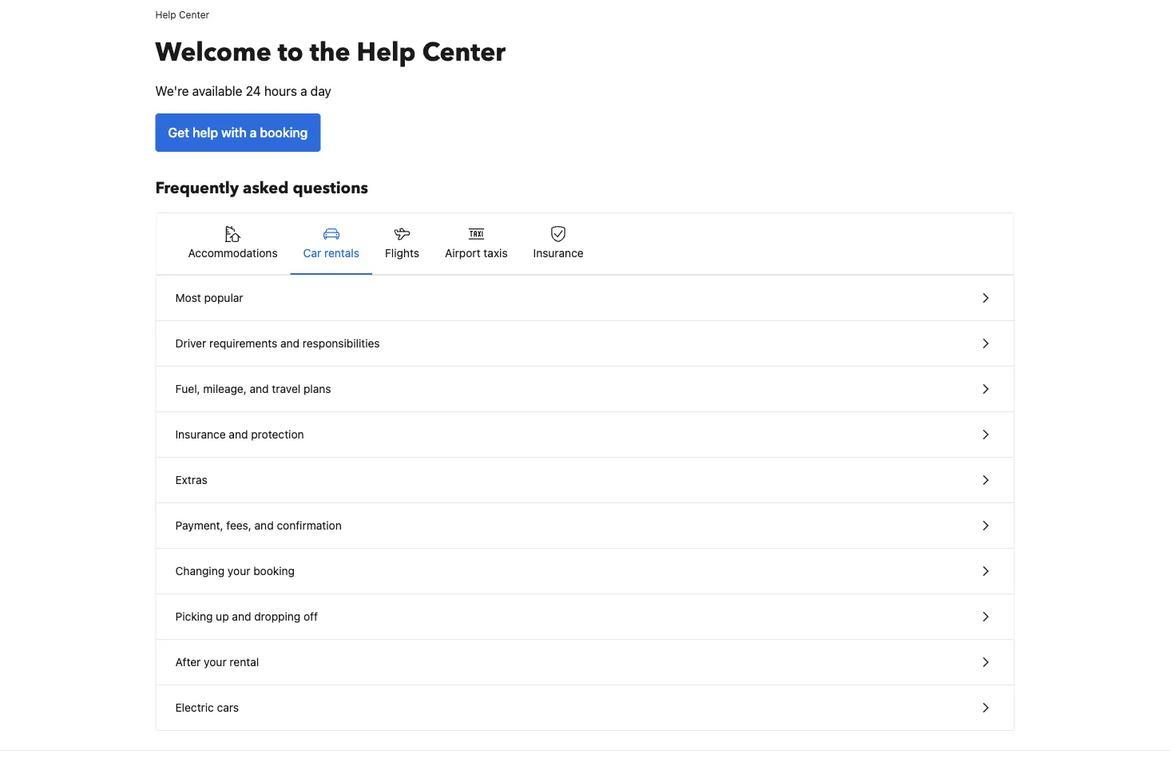 Task type: describe. For each thing, give the bounding box(es) containing it.
payment, fees, and confirmation button
[[156, 503, 1014, 549]]

extras button
[[156, 458, 1014, 503]]

cars
[[217, 701, 239, 714]]

car rentals button
[[291, 213, 372, 274]]

most
[[175, 291, 201, 304]]

get
[[168, 125, 189, 140]]

travel
[[272, 382, 301, 396]]

changing your booking
[[175, 565, 295, 578]]

and for requirements
[[280, 337, 300, 350]]

confirmation
[[277, 519, 342, 532]]

airport
[[445, 247, 481, 260]]

changing your booking button
[[156, 549, 1014, 595]]

0 vertical spatial a
[[301, 84, 307, 99]]

responsibilities
[[303, 337, 380, 350]]

and left protection
[[229, 428, 248, 441]]

airport taxis button
[[432, 213, 521, 274]]

available
[[192, 84, 242, 99]]

off
[[304, 610, 318, 623]]

popular
[[204, 291, 243, 304]]

get help with a booking
[[168, 125, 308, 140]]

get help with a booking button
[[155, 113, 321, 152]]

and for up
[[232, 610, 251, 623]]

tab list containing accommodations
[[156, 213, 1014, 276]]

a inside get help with a booking button
[[250, 125, 257, 140]]

rentals
[[324, 247, 360, 260]]

airport taxis
[[445, 247, 508, 260]]

requirements
[[209, 337, 277, 350]]

your for rental
[[204, 656, 227, 669]]

and for fees,
[[255, 519, 274, 532]]

up
[[216, 610, 229, 623]]

fees,
[[226, 519, 252, 532]]

your for booking
[[228, 565, 250, 578]]

after
[[175, 656, 201, 669]]

0 horizontal spatial center
[[179, 9, 209, 20]]

car
[[303, 247, 321, 260]]

1 vertical spatial help
[[357, 35, 416, 70]]

insurance and protection
[[175, 428, 304, 441]]

flights button
[[372, 213, 432, 274]]

the
[[310, 35, 350, 70]]

after your rental button
[[156, 640, 1014, 686]]

booking inside get help with a booking button
[[260, 125, 308, 140]]

frequently asked questions
[[155, 177, 368, 199]]

car rentals
[[303, 247, 360, 260]]

protection
[[251, 428, 304, 441]]

most popular
[[175, 291, 243, 304]]

mileage,
[[203, 382, 247, 396]]



Task type: vqa. For each thing, say whether or not it's contained in the screenshot.
Flights
yes



Task type: locate. For each thing, give the bounding box(es) containing it.
a
[[301, 84, 307, 99], [250, 125, 257, 140]]

0 vertical spatial booking
[[260, 125, 308, 140]]

payment,
[[175, 519, 223, 532]]

1 vertical spatial booking
[[253, 565, 295, 578]]

1 vertical spatial insurance
[[175, 428, 226, 441]]

fuel,
[[175, 382, 200, 396]]

plans
[[304, 382, 331, 396]]

0 vertical spatial insurance
[[534, 247, 584, 260]]

dropping
[[254, 610, 301, 623]]

flights
[[385, 247, 420, 260]]

fuel, mileage, and travel plans button
[[156, 367, 1014, 412]]

insurance and protection button
[[156, 412, 1014, 458]]

help
[[193, 125, 218, 140]]

changing
[[175, 565, 225, 578]]

0 vertical spatial center
[[179, 9, 209, 20]]

tab list
[[156, 213, 1014, 276]]

accommodations button
[[175, 213, 291, 274]]

asked
[[243, 177, 289, 199]]

fuel, mileage, and travel plans
[[175, 382, 331, 396]]

0 horizontal spatial a
[[250, 125, 257, 140]]

your
[[228, 565, 250, 578], [204, 656, 227, 669]]

electric
[[175, 701, 214, 714]]

help right the the
[[357, 35, 416, 70]]

accommodations
[[188, 247, 278, 260]]

driver
[[175, 337, 206, 350]]

booking inside changing your booking button
[[253, 565, 295, 578]]

0 horizontal spatial your
[[204, 656, 227, 669]]

and left travel
[[250, 382, 269, 396]]

24
[[246, 84, 261, 99]]

center
[[179, 9, 209, 20], [422, 35, 506, 70]]

frequently
[[155, 177, 239, 199]]

1 horizontal spatial insurance
[[534, 247, 584, 260]]

after your rental
[[175, 656, 259, 669]]

0 vertical spatial your
[[228, 565, 250, 578]]

hours
[[264, 84, 297, 99]]

rental
[[230, 656, 259, 669]]

insurance up extras
[[175, 428, 226, 441]]

extras
[[175, 473, 208, 487]]

with
[[221, 125, 247, 140]]

insurance for insurance and protection
[[175, 428, 226, 441]]

your inside "after your rental" button
[[204, 656, 227, 669]]

to
[[278, 35, 304, 70]]

your right the changing
[[228, 565, 250, 578]]

driver requirements and responsibilities button
[[156, 321, 1014, 367]]

we're
[[155, 84, 189, 99]]

insurance for insurance
[[534, 247, 584, 260]]

payment, fees, and confirmation
[[175, 519, 342, 532]]

1 horizontal spatial a
[[301, 84, 307, 99]]

electric cars
[[175, 701, 239, 714]]

0 vertical spatial help
[[155, 9, 176, 20]]

day
[[311, 84, 332, 99]]

picking up and dropping off
[[175, 610, 318, 623]]

1 horizontal spatial your
[[228, 565, 250, 578]]

welcome
[[155, 35, 271, 70]]

and
[[280, 337, 300, 350], [250, 382, 269, 396], [229, 428, 248, 441], [255, 519, 274, 532], [232, 610, 251, 623]]

0 horizontal spatial insurance
[[175, 428, 226, 441]]

0 horizontal spatial help
[[155, 9, 176, 20]]

welcome to the help center
[[155, 35, 506, 70]]

booking down hours
[[260, 125, 308, 140]]

and up travel
[[280, 337, 300, 350]]

we're available 24 hours a day
[[155, 84, 332, 99]]

electric cars button
[[156, 686, 1014, 730]]

1 vertical spatial center
[[422, 35, 506, 70]]

1 vertical spatial your
[[204, 656, 227, 669]]

your inside changing your booking button
[[228, 565, 250, 578]]

a left the day
[[301, 84, 307, 99]]

and for mileage,
[[250, 382, 269, 396]]

most popular button
[[156, 276, 1014, 321]]

booking
[[260, 125, 308, 140], [253, 565, 295, 578]]

help center
[[155, 9, 209, 20]]

questions
[[293, 177, 368, 199]]

insurance up most popular button
[[534, 247, 584, 260]]

driver requirements and responsibilities
[[175, 337, 380, 350]]

help up the welcome
[[155, 9, 176, 20]]

picking up and dropping off button
[[156, 595, 1014, 640]]

and right up
[[232, 610, 251, 623]]

insurance button
[[521, 213, 597, 274]]

taxis
[[484, 247, 508, 260]]

and inside button
[[255, 519, 274, 532]]

your right after
[[204, 656, 227, 669]]

picking
[[175, 610, 213, 623]]

1 horizontal spatial center
[[422, 35, 506, 70]]

insurance
[[534, 247, 584, 260], [175, 428, 226, 441]]

1 horizontal spatial help
[[357, 35, 416, 70]]

and right fees,
[[255, 519, 274, 532]]

1 vertical spatial a
[[250, 125, 257, 140]]

booking up dropping
[[253, 565, 295, 578]]

help
[[155, 9, 176, 20], [357, 35, 416, 70]]

a right with
[[250, 125, 257, 140]]



